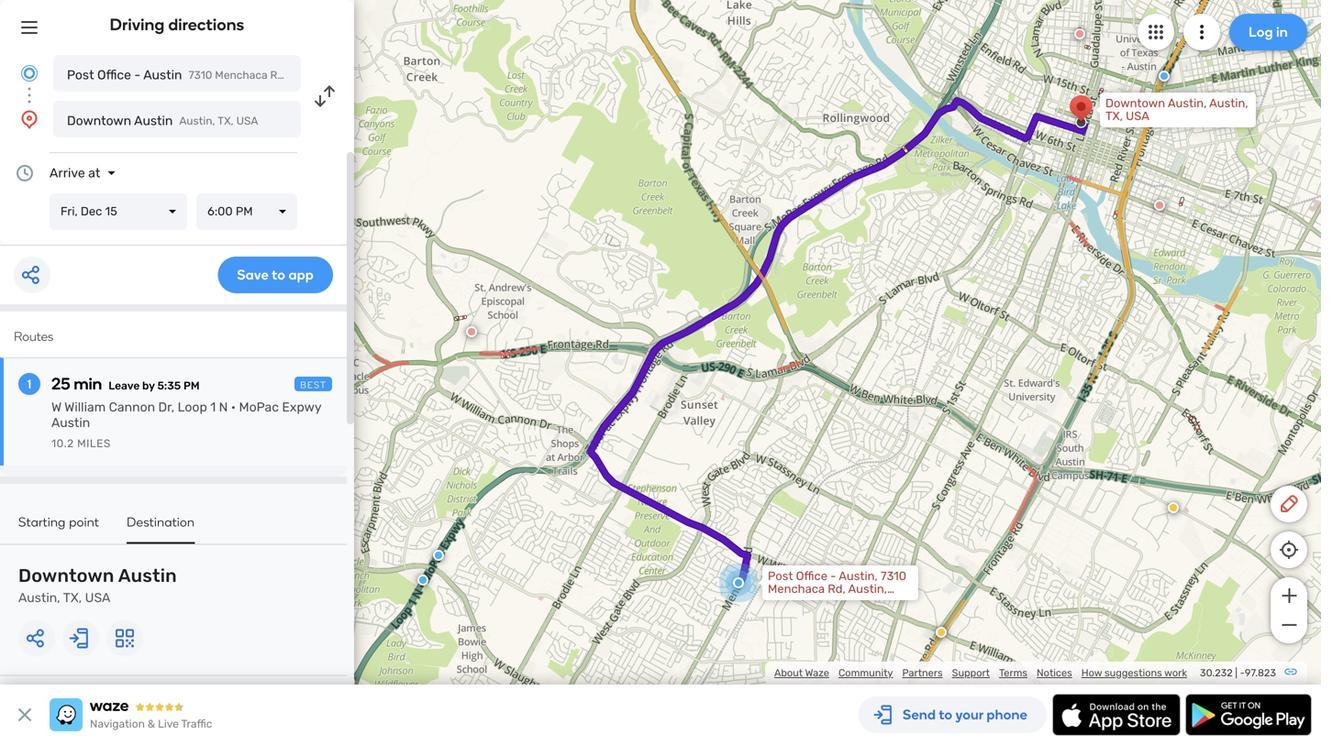 Task type: describe. For each thing, give the bounding box(es) containing it.
directions
[[168, 15, 244, 34]]

1 horizontal spatial usa
[[236, 115, 258, 128]]

starting point button
[[18, 515, 99, 543]]

- for austin
[[134, 67, 141, 83]]

texas,
[[768, 595, 802, 610]]

united
[[805, 595, 842, 610]]

link image
[[1283, 665, 1298, 680]]

1 inside w william cannon dr, loop 1 n • mopac expwy austin 10.2 miles
[[210, 400, 216, 415]]

about waze link
[[774, 667, 829, 680]]

1 horizontal spatial police image
[[433, 550, 444, 561]]

partners
[[902, 667, 943, 680]]

0 vertical spatial downtown austin austin, tx, usa
[[67, 113, 258, 128]]

0 horizontal spatial usa
[[85, 591, 110, 606]]

location image
[[18, 108, 40, 130]]

n
[[219, 400, 228, 415]]

downtown inside the downtown austin austin, tx, usa
[[18, 566, 114, 587]]

support
[[952, 667, 990, 680]]

post office - austin button
[[53, 55, 301, 92]]

states
[[845, 595, 881, 610]]

- for austin,
[[830, 570, 836, 584]]

leave
[[108, 380, 140, 393]]

fri, dec 15
[[61, 205, 117, 219]]

downtown austin, austin, tx, usa
[[1105, 96, 1248, 123]]

driving directions
[[110, 15, 244, 34]]

6:00 pm list box
[[196, 194, 297, 230]]

pm inside 6:00 pm list box
[[236, 205, 253, 219]]

pm inside 25 min leave by 5:35 pm
[[183, 380, 200, 393]]

post office - austin, 7310 menchaca rd, austin, texas, united states
[[768, 570, 906, 610]]

william
[[64, 400, 106, 415]]

navigation
[[90, 718, 145, 731]]

1 vertical spatial road closed image
[[1154, 200, 1165, 211]]

1 horizontal spatial road closed image
[[1074, 28, 1085, 39]]

current location image
[[18, 62, 40, 84]]

driving
[[110, 15, 165, 34]]

miles
[[77, 438, 111, 450]]

|
[[1235, 667, 1238, 680]]

30.232
[[1200, 667, 1233, 680]]

&
[[148, 718, 155, 731]]

5:35
[[157, 380, 181, 393]]

office for austin
[[97, 67, 131, 83]]

community link
[[838, 667, 893, 680]]

0 horizontal spatial road closed image
[[466, 327, 477, 338]]

navigation & live traffic
[[90, 718, 212, 731]]

terms link
[[999, 667, 1028, 680]]

expwy
[[282, 400, 321, 415]]

min
[[74, 374, 102, 394]]

w
[[51, 400, 61, 415]]

at
[[88, 166, 100, 181]]

live
[[158, 718, 179, 731]]

usa inside downtown austin, austin, tx, usa
[[1126, 109, 1149, 123]]

work
[[1164, 667, 1187, 680]]

about
[[774, 667, 803, 680]]

community
[[838, 667, 893, 680]]

terms
[[999, 667, 1028, 680]]

post office - austin
[[67, 67, 182, 83]]

notices
[[1037, 667, 1072, 680]]



Task type: locate. For each thing, give the bounding box(es) containing it.
arrive
[[50, 166, 85, 181]]

1 vertical spatial pm
[[183, 380, 200, 393]]

0 vertical spatial pm
[[236, 205, 253, 219]]

1 horizontal spatial pm
[[236, 205, 253, 219]]

pm
[[236, 205, 253, 219], [183, 380, 200, 393]]

office for austin,
[[796, 570, 828, 584]]

tx,
[[1105, 109, 1123, 123], [218, 115, 234, 128], [63, 591, 82, 606]]

post up the texas,
[[768, 570, 793, 584]]

- inside post office - austin, 7310 menchaca rd, austin, texas, united states
[[830, 570, 836, 584]]

0 vertical spatial -
[[134, 67, 141, 83]]

menchaca
[[768, 583, 825, 597]]

office inside post office - austin button
[[97, 67, 131, 83]]

0 vertical spatial office
[[97, 67, 131, 83]]

2 horizontal spatial usa
[[1126, 109, 1149, 123]]

downtown austin austin, tx, usa down point on the left of the page
[[18, 566, 177, 606]]

0 horizontal spatial 1
[[27, 377, 31, 392]]

partners link
[[902, 667, 943, 680]]

0 horizontal spatial tx,
[[63, 591, 82, 606]]

office left rd, at the bottom of the page
[[796, 570, 828, 584]]

starting point
[[18, 515, 99, 530]]

-
[[134, 67, 141, 83], [830, 570, 836, 584], [1240, 667, 1245, 680]]

routes
[[14, 329, 53, 344]]

0 horizontal spatial post
[[67, 67, 94, 83]]

1 vertical spatial post
[[768, 570, 793, 584]]

destination button
[[127, 515, 195, 544]]

dec
[[81, 205, 102, 219]]

1 horizontal spatial post
[[768, 570, 793, 584]]

25 min leave by 5:35 pm
[[51, 374, 200, 394]]

post for post office - austin
[[67, 67, 94, 83]]

1 horizontal spatial tx,
[[218, 115, 234, 128]]

1 vertical spatial downtown austin austin, tx, usa
[[18, 566, 177, 606]]

hazard image
[[936, 628, 947, 639]]

1
[[27, 377, 31, 392], [210, 400, 216, 415]]

2 horizontal spatial -
[[1240, 667, 1245, 680]]

30.232 | -97.823
[[1200, 667, 1276, 680]]

0 vertical spatial police image
[[1159, 71, 1170, 82]]

1 horizontal spatial 1
[[210, 400, 216, 415]]

traffic
[[181, 718, 212, 731]]

austin inside button
[[143, 67, 182, 83]]

pm up loop
[[183, 380, 200, 393]]

office
[[97, 67, 131, 83], [796, 570, 828, 584]]

point
[[69, 515, 99, 530]]

25
[[51, 374, 70, 394]]

downtown inside downtown austin, austin, tx, usa
[[1105, 96, 1165, 111]]

0 vertical spatial road closed image
[[1074, 28, 1085, 39]]

police image
[[1159, 71, 1170, 82], [433, 550, 444, 561], [344, 677, 355, 688]]

downtown austin austin, tx, usa down post office - austin button
[[67, 113, 258, 128]]

loop
[[178, 400, 207, 415]]

97.823
[[1245, 667, 1276, 680]]

•
[[231, 400, 236, 415]]

about waze community partners support terms notices how suggestions work
[[774, 667, 1187, 680]]

0 horizontal spatial office
[[97, 67, 131, 83]]

how suggestions work link
[[1081, 667, 1187, 680]]

x image
[[14, 705, 36, 727]]

mopac
[[239, 400, 279, 415]]

cannon
[[109, 400, 155, 415]]

zoom in image
[[1277, 585, 1300, 607]]

arrive at
[[50, 166, 100, 181]]

1 horizontal spatial -
[[830, 570, 836, 584]]

6:00 pm
[[207, 205, 253, 219]]

1 vertical spatial -
[[830, 570, 836, 584]]

pm right 6:00
[[236, 205, 253, 219]]

2 vertical spatial road closed image
[[466, 327, 477, 338]]

clock image
[[14, 162, 36, 184]]

- right |
[[1240, 667, 1245, 680]]

0 horizontal spatial -
[[134, 67, 141, 83]]

6:00
[[207, 205, 233, 219]]

austin inside the downtown austin austin, tx, usa
[[118, 566, 177, 587]]

1 vertical spatial police image
[[433, 550, 444, 561]]

austin down driving directions
[[143, 67, 182, 83]]

2 vertical spatial -
[[1240, 667, 1245, 680]]

0 vertical spatial 1
[[27, 377, 31, 392]]

austin down william
[[51, 416, 90, 431]]

rd,
[[828, 583, 846, 597]]

waze
[[805, 667, 829, 680]]

0 vertical spatial downtown
[[1105, 96, 1165, 111]]

office inside post office - austin, 7310 menchaca rd, austin, texas, united states
[[796, 570, 828, 584]]

usa
[[1126, 109, 1149, 123], [236, 115, 258, 128], [85, 591, 110, 606]]

fri,
[[61, 205, 78, 219]]

10.2
[[51, 438, 74, 450]]

office down driving
[[97, 67, 131, 83]]

fri, dec 15 list box
[[50, 194, 187, 230]]

- down driving
[[134, 67, 141, 83]]

dr,
[[158, 400, 175, 415]]

austin down post office - austin button
[[134, 113, 173, 128]]

starting
[[18, 515, 66, 530]]

austin down destination button
[[118, 566, 177, 587]]

2 horizontal spatial tx,
[[1105, 109, 1123, 123]]

post inside button
[[67, 67, 94, 83]]

post inside post office - austin, 7310 menchaca rd, austin, texas, united states
[[768, 570, 793, 584]]

post right current location image
[[67, 67, 94, 83]]

0 vertical spatial post
[[67, 67, 94, 83]]

1 vertical spatial 1
[[210, 400, 216, 415]]

downtown austin austin, tx, usa
[[67, 113, 258, 128], [18, 566, 177, 606]]

- up united at the bottom right
[[830, 570, 836, 584]]

- for 97.823
[[1240, 667, 1245, 680]]

austin,
[[1168, 96, 1207, 111], [1209, 96, 1248, 111], [179, 115, 215, 128], [839, 570, 878, 584], [848, 583, 887, 597], [18, 591, 60, 606]]

1 vertical spatial downtown
[[67, 113, 131, 128]]

0 horizontal spatial police image
[[344, 677, 355, 688]]

police image
[[417, 575, 428, 586]]

support link
[[952, 667, 990, 680]]

1 vertical spatial office
[[796, 570, 828, 584]]

by
[[142, 380, 155, 393]]

notices link
[[1037, 667, 1072, 680]]

suggestions
[[1105, 667, 1162, 680]]

2 horizontal spatial police image
[[1159, 71, 1170, 82]]

2 vertical spatial downtown
[[18, 566, 114, 587]]

austin
[[143, 67, 182, 83], [134, 113, 173, 128], [51, 416, 90, 431], [118, 566, 177, 587]]

2 vertical spatial police image
[[344, 677, 355, 688]]

15
[[105, 205, 117, 219]]

1 left n
[[210, 400, 216, 415]]

- inside button
[[134, 67, 141, 83]]

destination
[[127, 515, 195, 530]]

best
[[300, 380, 327, 391]]

zoom out image
[[1277, 615, 1300, 637]]

2 horizontal spatial road closed image
[[1154, 200, 1165, 211]]

road closed image
[[1074, 28, 1085, 39], [1154, 200, 1165, 211], [466, 327, 477, 338]]

how
[[1081, 667, 1102, 680]]

hazard image
[[1168, 503, 1179, 514]]

1 horizontal spatial office
[[796, 570, 828, 584]]

post
[[67, 67, 94, 83], [768, 570, 793, 584]]

1 left 25
[[27, 377, 31, 392]]

post for post office - austin, 7310 menchaca rd, austin, texas, united states
[[768, 570, 793, 584]]

w william cannon dr, loop 1 n • mopac expwy austin 10.2 miles
[[51, 400, 321, 450]]

0 horizontal spatial pm
[[183, 380, 200, 393]]

pencil image
[[1278, 494, 1300, 516]]

tx, inside downtown austin, austin, tx, usa
[[1105, 109, 1123, 123]]

7310
[[881, 570, 906, 584]]

austin inside w william cannon dr, loop 1 n • mopac expwy austin 10.2 miles
[[51, 416, 90, 431]]

downtown
[[1105, 96, 1165, 111], [67, 113, 131, 128], [18, 566, 114, 587]]



Task type: vqa. For each thing, say whether or not it's contained in the screenshot.
6:00 Pm
yes



